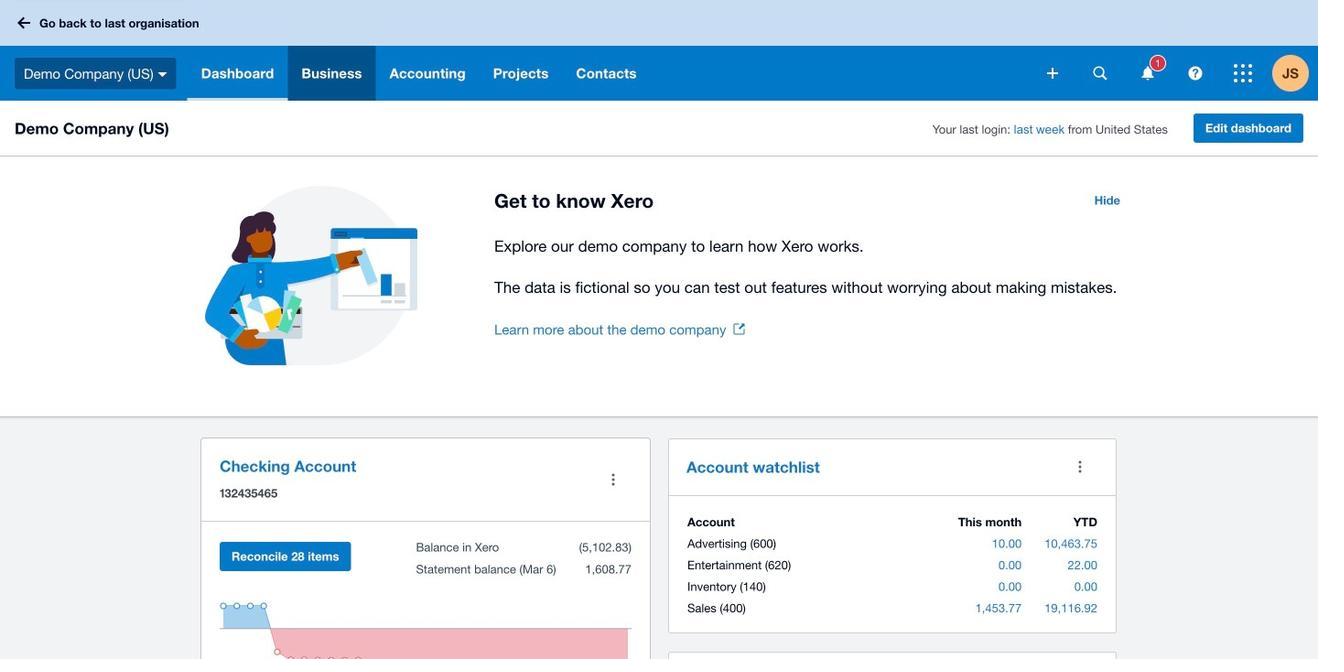 Task type: locate. For each thing, give the bounding box(es) containing it.
svg image
[[1234, 64, 1252, 82], [1142, 66, 1154, 80], [1189, 66, 1202, 80], [1047, 68, 1058, 79], [158, 72, 167, 77]]

0 horizontal spatial svg image
[[17, 17, 30, 29]]

banner
[[0, 0, 1318, 101]]

svg image
[[17, 17, 30, 29], [1093, 66, 1107, 80]]

intro banner body element
[[494, 233, 1131, 300]]

0 vertical spatial svg image
[[17, 17, 30, 29]]

1 horizontal spatial svg image
[[1093, 66, 1107, 80]]



Task type: vqa. For each thing, say whether or not it's contained in the screenshot.
Select A Currency text field
no



Task type: describe. For each thing, give the bounding box(es) containing it.
manage menu toggle image
[[595, 461, 632, 498]]

1 vertical spatial svg image
[[1093, 66, 1107, 80]]



